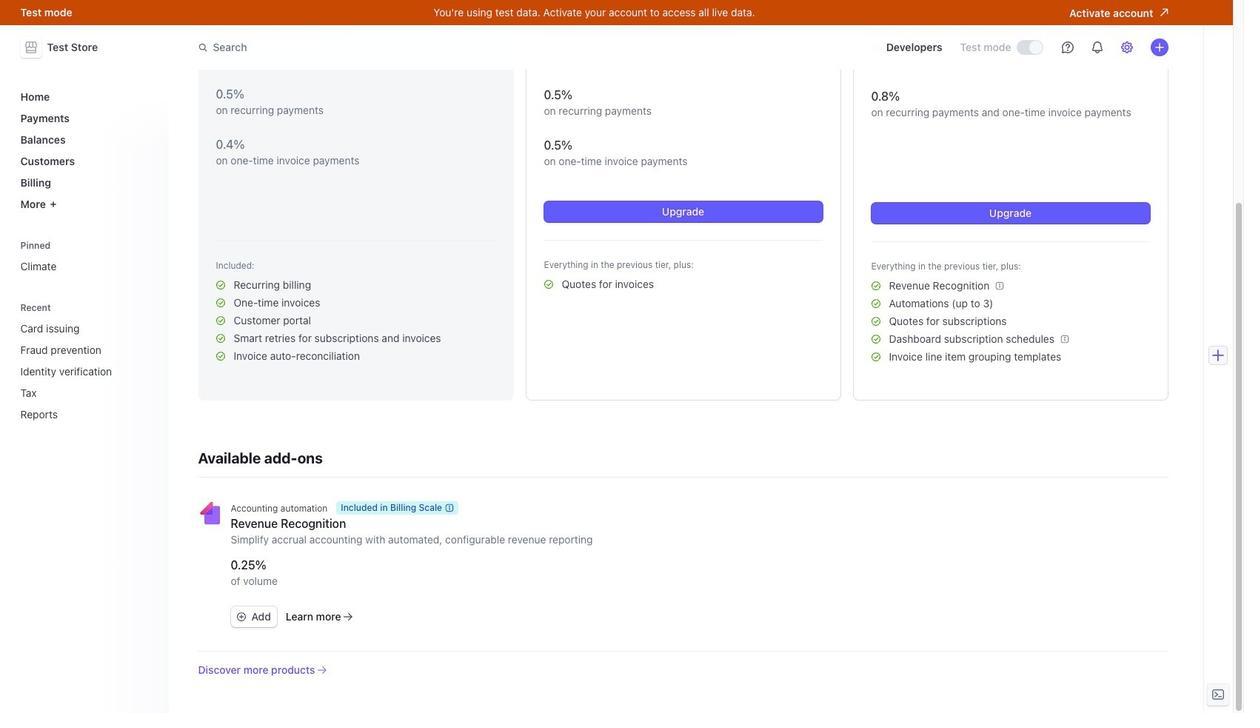Task type: locate. For each thing, give the bounding box(es) containing it.
svg image
[[237, 613, 246, 622]]

core navigation links element
[[14, 84, 160, 216]]

recent element
[[14, 302, 160, 427], [14, 316, 160, 427]]

help image
[[1062, 41, 1074, 53]]

notifications image
[[1092, 41, 1103, 53]]

Test mode checkbox
[[1018, 41, 1043, 54]]

None search field
[[189, 34, 607, 61]]



Task type: vqa. For each thing, say whether or not it's contained in the screenshot.
PINNED element
yes



Task type: describe. For each thing, give the bounding box(es) containing it.
1 recent element from the top
[[14, 302, 160, 427]]

pinned element
[[14, 240, 160, 279]]

settings image
[[1121, 41, 1133, 53]]

Search text field
[[189, 34, 607, 61]]

2 recent element from the top
[[14, 316, 160, 427]]



